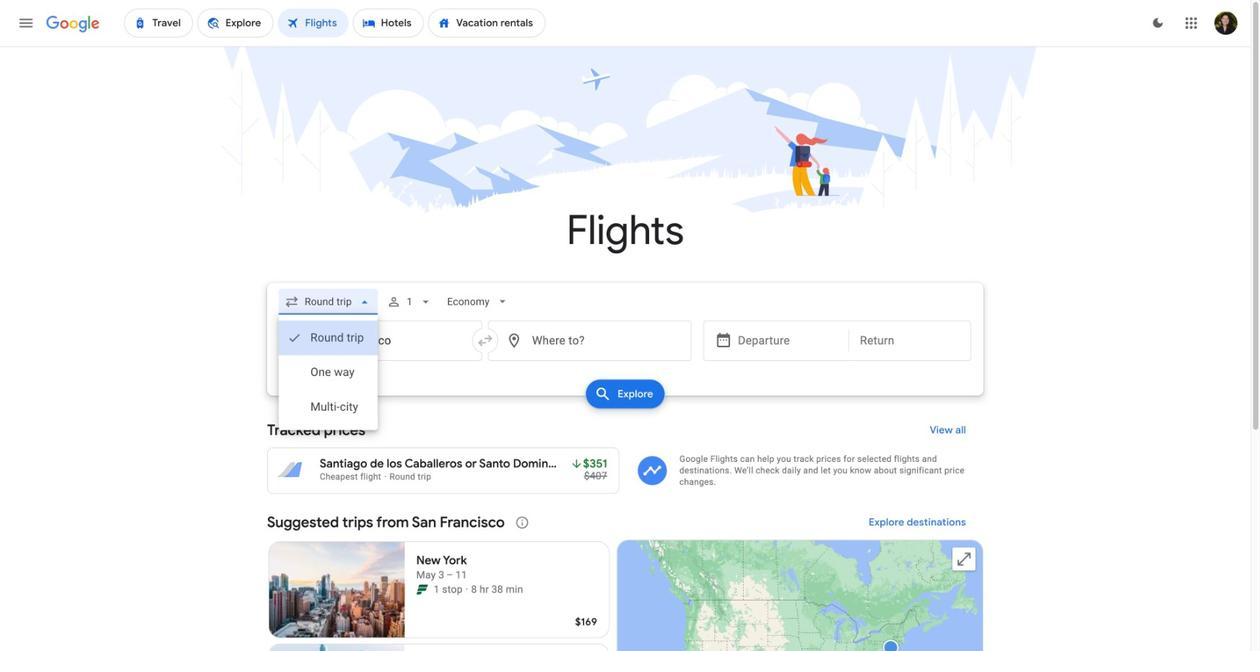 Task type: locate. For each thing, give the bounding box(es) containing it.
tracked prices region
[[267, 413, 984, 494]]

407 US dollars text field
[[584, 470, 608, 483]]

None field
[[279, 285, 378, 319], [442, 285, 516, 319], [279, 285, 378, 319], [442, 285, 516, 319]]

3 option from the top
[[279, 390, 378, 425]]

 image inside suggested trips from san francisco region
[[466, 583, 469, 597]]

Where from? text field
[[279, 321, 483, 361]]

change appearance image
[[1142, 6, 1176, 40]]

frontier image
[[417, 584, 428, 596]]

Where to?  text field
[[488, 321, 692, 361]]

option
[[279, 321, 378, 356], [279, 356, 378, 390], [279, 390, 378, 425]]

169 US dollars text field
[[576, 616, 598, 629]]

select your ticket type. list box
[[279, 315, 378, 431]]

 image
[[466, 583, 469, 597]]



Task type: vqa. For each thing, say whether or not it's contained in the screenshot.
Canada
no



Task type: describe. For each thing, give the bounding box(es) containing it.
1 option from the top
[[279, 321, 378, 356]]

Return text field
[[861, 322, 960, 361]]

2 option from the top
[[279, 356, 378, 390]]

351 US dollars text field
[[584, 457, 608, 472]]

Departure text field
[[738, 322, 838, 361]]

suggested trips from san francisco region
[[267, 506, 984, 652]]

Flight search field
[[256, 283, 996, 431]]

main menu image
[[17, 14, 35, 32]]



